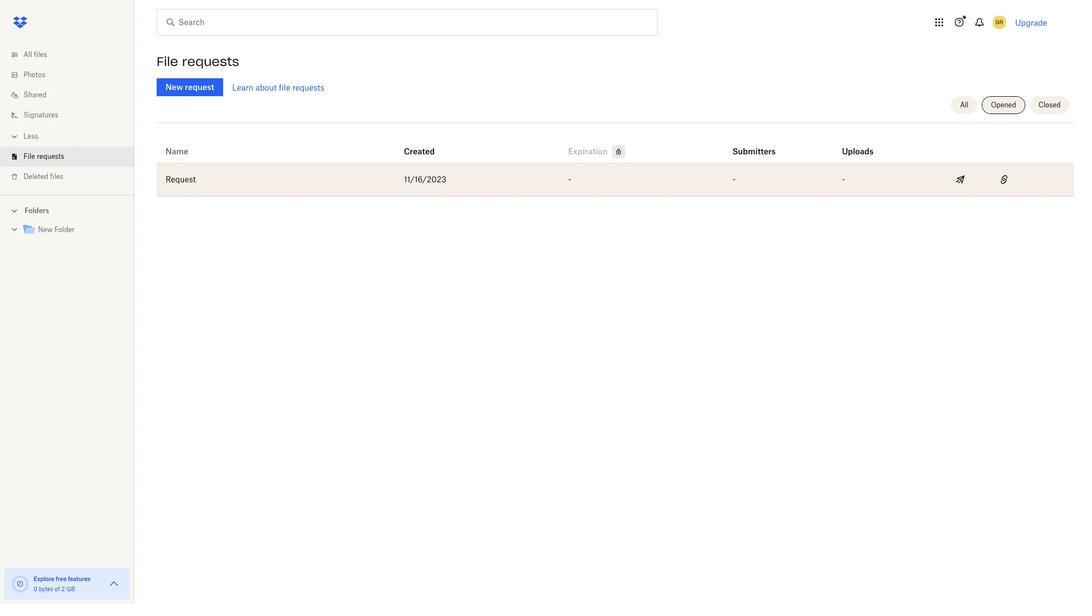 Task type: describe. For each thing, give the bounding box(es) containing it.
photos link
[[9, 65, 134, 85]]

created
[[404, 147, 435, 156]]

file
[[279, 83, 290, 92]]

file requests list item
[[0, 147, 134, 167]]

features
[[68, 576, 91, 582]]

1 vertical spatial requests
[[292, 83, 324, 92]]

less image
[[9, 131, 20, 142]]

new for new folder
[[38, 225, 53, 234]]

all for all
[[960, 101, 969, 109]]

requests inside file requests link
[[37, 152, 64, 161]]

learn
[[232, 83, 253, 92]]

bytes
[[39, 586, 53, 592]]

new request button
[[157, 78, 223, 96]]

file requests link
[[9, 147, 134, 167]]

2 - from the left
[[733, 175, 736, 184]]

created button
[[404, 145, 435, 158]]

1 horizontal spatial requests
[[182, 54, 239, 69]]

send email image
[[954, 173, 967, 186]]

files for deleted files
[[50, 172, 63, 181]]

deleted
[[23, 172, 48, 181]]

folder
[[54, 225, 75, 234]]

copy link image
[[998, 173, 1011, 186]]

upgrade
[[1015, 18, 1047, 27]]

about
[[255, 83, 277, 92]]

gb
[[66, 586, 75, 592]]

opened
[[991, 101, 1016, 109]]

files for all files
[[34, 50, 47, 59]]

free
[[56, 576, 67, 582]]

2
[[61, 586, 65, 592]]

Search in folder "Dropbox" text field
[[178, 16, 634, 29]]

1 column header from the left
[[733, 131, 777, 158]]

of
[[55, 586, 60, 592]]

explore free features 0 bytes of 2 gb
[[34, 576, 91, 592]]

all files link
[[9, 45, 134, 65]]

request
[[166, 175, 196, 184]]

signatures
[[23, 111, 58, 119]]

closed button
[[1030, 96, 1070, 114]]

name
[[166, 147, 188, 156]]

folders button
[[0, 202, 134, 219]]

0 vertical spatial file requests
[[157, 54, 239, 69]]

explore
[[34, 576, 54, 582]]

upgrade link
[[1015, 18, 1047, 27]]

1 - from the left
[[568, 175, 571, 184]]

row containing request
[[157, 163, 1074, 196]]

deleted files link
[[9, 167, 134, 187]]

gr button
[[991, 13, 1008, 31]]

request
[[185, 82, 214, 92]]

cell inside row
[[1030, 163, 1074, 196]]



Task type: vqa. For each thing, say whether or not it's contained in the screenshot.
ALL FILES "Link"
yes



Task type: locate. For each thing, give the bounding box(es) containing it.
list
[[0, 38, 134, 195]]

new
[[166, 82, 183, 92], [38, 225, 53, 234]]

0
[[34, 586, 37, 592]]

0 horizontal spatial column header
[[733, 131, 777, 158]]

all for all files
[[23, 50, 32, 59]]

learn about file requests link
[[232, 83, 324, 92]]

all
[[23, 50, 32, 59], [960, 101, 969, 109]]

quota usage element
[[11, 575, 29, 593]]

file up "new request"
[[157, 54, 178, 69]]

file requests inside list item
[[23, 152, 64, 161]]

0 vertical spatial files
[[34, 50, 47, 59]]

row containing name
[[157, 127, 1074, 163]]

all inside button
[[960, 101, 969, 109]]

column header
[[733, 131, 777, 158], [842, 131, 887, 158]]

table
[[157, 127, 1074, 196]]

0 vertical spatial new
[[166, 82, 183, 92]]

0 horizontal spatial file requests
[[23, 152, 64, 161]]

cell
[[1030, 163, 1074, 196]]

1 row from the top
[[157, 127, 1074, 163]]

opened button
[[982, 96, 1025, 114]]

less
[[23, 132, 38, 140]]

learn about file requests
[[232, 83, 324, 92]]

1 horizontal spatial file
[[157, 54, 178, 69]]

1 horizontal spatial all
[[960, 101, 969, 109]]

requests up request
[[182, 54, 239, 69]]

0 horizontal spatial all
[[23, 50, 32, 59]]

shared link
[[9, 85, 134, 105]]

row group containing request
[[157, 163, 1074, 196]]

shared
[[23, 91, 46, 99]]

new left request
[[166, 82, 183, 92]]

2 row from the top
[[157, 163, 1074, 196]]

0 horizontal spatial files
[[34, 50, 47, 59]]

0 vertical spatial requests
[[182, 54, 239, 69]]

file requests
[[157, 54, 239, 69], [23, 152, 64, 161]]

3 - from the left
[[842, 175, 845, 184]]

row
[[157, 127, 1074, 163], [157, 163, 1074, 196]]

1 vertical spatial file
[[23, 152, 35, 161]]

folders
[[25, 206, 49, 215]]

file
[[157, 54, 178, 69], [23, 152, 35, 161]]

files
[[34, 50, 47, 59], [50, 172, 63, 181]]

signatures link
[[9, 105, 134, 125]]

new left folder
[[38, 225, 53, 234]]

closed
[[1039, 101, 1061, 109]]

-
[[568, 175, 571, 184], [733, 175, 736, 184], [842, 175, 845, 184]]

2 column header from the left
[[842, 131, 887, 158]]

files up the photos on the top of the page
[[34, 50, 47, 59]]

1 vertical spatial new
[[38, 225, 53, 234]]

new request
[[166, 82, 214, 92]]

list containing all files
[[0, 38, 134, 195]]

0 horizontal spatial new
[[38, 225, 53, 234]]

file requests up request
[[157, 54, 239, 69]]

0 horizontal spatial file
[[23, 152, 35, 161]]

new folder link
[[22, 223, 125, 238]]

dropbox image
[[9, 11, 31, 34]]

requests
[[182, 54, 239, 69], [292, 83, 324, 92], [37, 152, 64, 161]]

1 horizontal spatial -
[[733, 175, 736, 184]]

1 vertical spatial files
[[50, 172, 63, 181]]

deleted files
[[23, 172, 63, 181]]

all files
[[23, 50, 47, 59]]

2 horizontal spatial -
[[842, 175, 845, 184]]

file inside list item
[[23, 152, 35, 161]]

2 horizontal spatial requests
[[292, 83, 324, 92]]

new for new request
[[166, 82, 183, 92]]

photos
[[23, 70, 45, 79]]

row group
[[157, 163, 1074, 196]]

file down 'less'
[[23, 152, 35, 161]]

1 horizontal spatial files
[[50, 172, 63, 181]]

all left opened
[[960, 101, 969, 109]]

file requests up deleted files
[[23, 152, 64, 161]]

0 vertical spatial file
[[157, 54, 178, 69]]

gr
[[996, 18, 1003, 26]]

new inside button
[[166, 82, 183, 92]]

files right deleted
[[50, 172, 63, 181]]

11/16/2023
[[404, 175, 446, 184]]

0 horizontal spatial -
[[568, 175, 571, 184]]

1 horizontal spatial new
[[166, 82, 183, 92]]

requests up deleted files
[[37, 152, 64, 161]]

requests right "file" on the left top of the page
[[292, 83, 324, 92]]

1 vertical spatial all
[[960, 101, 969, 109]]

new folder
[[38, 225, 75, 234]]

1 vertical spatial file requests
[[23, 152, 64, 161]]

all up the photos on the top of the page
[[23, 50, 32, 59]]

0 vertical spatial all
[[23, 50, 32, 59]]

0 horizontal spatial requests
[[37, 152, 64, 161]]

table containing name
[[157, 127, 1074, 196]]

2 vertical spatial requests
[[37, 152, 64, 161]]

1 horizontal spatial file requests
[[157, 54, 239, 69]]

pro trial element
[[608, 145, 625, 158]]

all button
[[951, 96, 978, 114]]

1 horizontal spatial column header
[[842, 131, 887, 158]]



